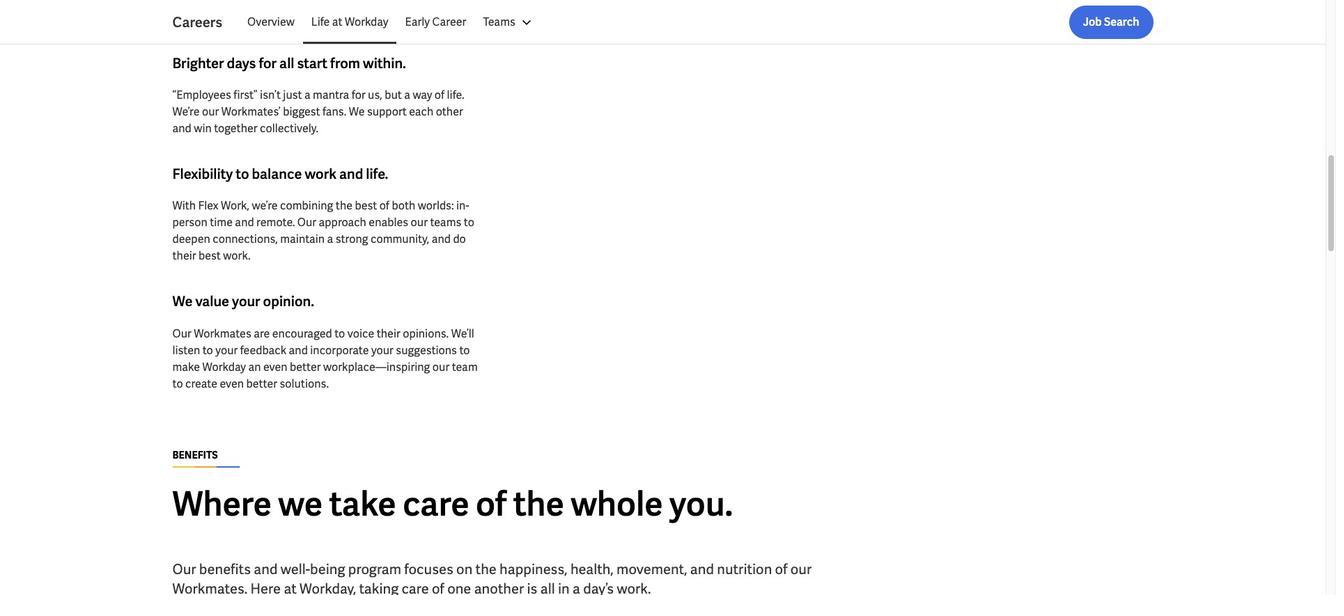 Task type: describe. For each thing, give the bounding box(es) containing it.
whole
[[571, 483, 663, 526]]

workmates'
[[221, 104, 281, 119]]

strong
[[336, 232, 368, 247]]

another
[[474, 580, 524, 596]]

0 vertical spatial better
[[290, 360, 321, 375]]

work,
[[221, 199, 250, 213]]

worlds:
[[418, 199, 454, 213]]

take
[[329, 483, 396, 526]]

work. inside 'our benefits and well-being program focuses on the happiness, health, movement, and nutrition of our workmates. here at workday, taking care of one another is all in a day's work.'
[[617, 580, 651, 596]]

health,
[[571, 561, 614, 579]]

your left feedback
[[216, 343, 238, 358]]

what
[[408, 0, 433, 8]]

workday inside menu
[[345, 15, 388, 29]]

job search link
[[1070, 6, 1154, 39]]

our for where we take care of the whole you.
[[172, 561, 196, 579]]

solutions.
[[280, 377, 329, 391]]

their inside with flex work, we're combining the best of both worlds: in- person time and remote. our approach enables our teams to deepen connections, maintain a strong community, and do their best work.
[[172, 249, 196, 264]]

other
[[436, 104, 463, 119]]

we inside "employees first" isn't just a mantra for us, but a way of life. we're our workmates' biggest fans. we support each other and win together collectively.
[[349, 104, 365, 119]]

feedback
[[240, 343, 287, 358]]

you.
[[670, 483, 733, 526]]

to up incorporate
[[335, 327, 345, 341]]

way
[[413, 88, 432, 102]]

job
[[1083, 15, 1102, 29]]

their inside our workmates are encouraged to voice their opinions. we'll listen to your feedback and incorporate your suggestions to make workday an even better workplace—inspiring our team to create even better solutions.
[[377, 327, 401, 341]]

2 vertical spatial we
[[172, 293, 193, 311]]

early career link
[[397, 6, 475, 39]]

incorporate
[[310, 343, 369, 358]]

well-
[[281, 561, 310, 579]]

taking
[[359, 580, 399, 596]]

collectively.
[[260, 121, 319, 136]]

person
[[172, 216, 207, 230]]

workplace—inspiring
[[323, 360, 430, 375]]

benefits
[[172, 449, 218, 462]]

on
[[457, 561, 473, 579]]

our for we value your opinion.
[[172, 327, 191, 341]]

shine.
[[172, 10, 202, 25]]

the for combining
[[336, 199, 353, 213]]

to down make
[[172, 377, 183, 391]]

encouraged
[[272, 327, 332, 341]]

1 vertical spatial value
[[195, 293, 229, 311]]

at inside 'our benefits and well-being program focuses on the happiness, health, movement, and nutrition of our workmates. here at workday, taking care of one another is all in a day's work.'
[[284, 580, 297, 596]]

flex
[[198, 199, 219, 213]]

0 horizontal spatial for
[[259, 54, 277, 72]]

life at workday link
[[303, 6, 397, 39]]

and down teams
[[432, 232, 451, 247]]

do
[[453, 232, 466, 247]]

the inside 'our benefits and well-being program focuses on the happiness, health, movement, and nutrition of our workmates. here at workday, taking care of one another is all in a day's work.'
[[476, 561, 497, 579]]

for inside "employees first" isn't just a mantra for us, but a way of life. we're our workmates' biggest fans. we support each other and win together collectively.
[[352, 88, 366, 102]]

time
[[210, 216, 233, 230]]

with
[[172, 199, 196, 213]]

and left nutrition
[[690, 561, 714, 579]]

overview link
[[239, 6, 303, 39]]

flexibility
[[172, 165, 233, 183]]

just
[[283, 88, 302, 102]]

suggestions
[[396, 343, 457, 358]]

we'll
[[451, 327, 474, 341]]

is inside the collective uniqueness of our workmates is what makes us shine. we value inclusion, belonging, and equity for all.
[[397, 0, 405, 8]]

program
[[348, 561, 401, 579]]

community,
[[371, 232, 429, 247]]

1 horizontal spatial best
[[355, 199, 377, 213]]

we're
[[252, 199, 278, 213]]

early career
[[405, 15, 466, 29]]

careers
[[172, 13, 222, 31]]

movement,
[[617, 561, 688, 579]]

we value your opinion.
[[172, 293, 314, 311]]

and right work
[[339, 165, 363, 183]]

we
[[278, 483, 323, 526]]

life. inside "employees first" isn't just a mantra for us, but a way of life. we're our workmates' biggest fans. we support each other and win together collectively.
[[447, 88, 464, 102]]

is inside 'our benefits and well-being program focuses on the happiness, health, movement, and nutrition of our workmates. here at workday, taking care of one another is all in a day's work.'
[[527, 580, 538, 596]]

us,
[[368, 88, 382, 102]]

both
[[392, 199, 416, 213]]

remote.
[[257, 216, 295, 230]]

the for of
[[513, 483, 564, 526]]

0 vertical spatial care
[[403, 483, 469, 526]]

where
[[172, 483, 272, 526]]

1 horizontal spatial even
[[263, 360, 288, 375]]

fans.
[[323, 104, 347, 119]]

work
[[305, 165, 337, 183]]

enables
[[369, 216, 409, 230]]

life
[[311, 15, 330, 29]]

happiness,
[[500, 561, 568, 579]]

the
[[172, 0, 191, 8]]

our inside the collective uniqueness of our workmates is what makes us shine. we value inclusion, belonging, and equity for all.
[[318, 0, 335, 8]]

balance
[[252, 165, 302, 183]]

uniqueness
[[245, 0, 303, 8]]

days
[[227, 54, 256, 72]]

and inside our workmates are encouraged to voice their opinions. we'll listen to your feedback and incorporate your suggestions to make workday an even better workplace—inspiring our team to create even better solutions.
[[289, 343, 308, 358]]

from
[[330, 54, 360, 72]]

are
[[254, 327, 270, 341]]

within.
[[363, 54, 406, 72]]

life at workday
[[311, 15, 388, 29]]



Task type: locate. For each thing, give the bounding box(es) containing it.
belonging,
[[302, 10, 355, 25]]

our inside "employees first" isn't just a mantra for us, but a way of life. we're our workmates' biggest fans. we support each other and win together collectively.
[[202, 104, 219, 119]]

value
[[223, 10, 250, 25], [195, 293, 229, 311]]

1 vertical spatial their
[[377, 327, 401, 341]]

of inside "employees first" isn't just a mantra for us, but a way of life. we're our workmates' biggest fans. we support each other and win together collectively.
[[435, 88, 445, 102]]

all left in
[[541, 580, 555, 596]]

of inside with flex work, we're combining the best of both worlds: in- person time and remote. our approach enables our teams to deepen connections, maintain a strong community, and do their best work.
[[380, 199, 390, 213]]

workmates
[[337, 0, 395, 8], [194, 327, 251, 341]]

workmates down we value your opinion.
[[194, 327, 251, 341]]

for right days
[[259, 54, 277, 72]]

care down focuses at the left
[[402, 580, 429, 596]]

0 vertical spatial the
[[336, 199, 353, 213]]

is up equity
[[397, 0, 405, 8]]

0 vertical spatial their
[[172, 249, 196, 264]]

1 horizontal spatial at
[[332, 15, 343, 29]]

0 vertical spatial even
[[263, 360, 288, 375]]

1 vertical spatial even
[[220, 377, 244, 391]]

1 horizontal spatial workmates
[[337, 0, 395, 8]]

2 vertical spatial the
[[476, 561, 497, 579]]

to up team
[[460, 343, 470, 358]]

better up solutions. on the bottom of page
[[290, 360, 321, 375]]

1 horizontal spatial for
[[352, 88, 366, 102]]

0 horizontal spatial workmates
[[194, 327, 251, 341]]

for left us,
[[352, 88, 366, 102]]

1 vertical spatial our
[[172, 327, 191, 341]]

our
[[297, 216, 316, 230], [172, 327, 191, 341], [172, 561, 196, 579]]

our down suggestions in the left bottom of the page
[[433, 360, 450, 375]]

1 horizontal spatial all
[[541, 580, 555, 596]]

support
[[367, 104, 407, 119]]

1 vertical spatial all
[[541, 580, 555, 596]]

1 vertical spatial life.
[[366, 165, 388, 183]]

our workmates are encouraged to voice their opinions. we'll listen to your feedback and incorporate your suggestions to make workday an even better workplace—inspiring our team to create even better solutions.
[[172, 327, 478, 391]]

0 horizontal spatial workday
[[202, 360, 246, 375]]

inclusion,
[[252, 10, 300, 25]]

career
[[432, 15, 466, 29]]

the up happiness,
[[513, 483, 564, 526]]

menu
[[239, 6, 543, 39]]

listen
[[172, 343, 200, 358]]

list
[[239, 6, 1154, 39]]

0 vertical spatial for
[[412, 10, 426, 25]]

our inside our workmates are encouraged to voice their opinions. we'll listen to your feedback and incorporate your suggestions to make workday an even better workplace—inspiring our team to create even better solutions.
[[433, 360, 450, 375]]

our up win
[[202, 104, 219, 119]]

0 horizontal spatial at
[[284, 580, 297, 596]]

1 vertical spatial best
[[199, 249, 221, 264]]

2 horizontal spatial we
[[349, 104, 365, 119]]

we right fans.
[[349, 104, 365, 119]]

0 vertical spatial workmates
[[337, 0, 395, 8]]

create
[[185, 377, 217, 391]]

the up approach
[[336, 199, 353, 213]]

value down "collective"
[[223, 10, 250, 25]]

2 vertical spatial our
[[172, 561, 196, 579]]

the right on
[[476, 561, 497, 579]]

for down what
[[412, 10, 426, 25]]

1 horizontal spatial their
[[377, 327, 401, 341]]

for inside the collective uniqueness of our workmates is what makes us shine. we value inclusion, belonging, and equity for all.
[[412, 10, 426, 25]]

2 vertical spatial for
[[352, 88, 366, 102]]

of
[[305, 0, 315, 8], [435, 88, 445, 102], [380, 199, 390, 213], [476, 483, 507, 526], [775, 561, 788, 579], [432, 580, 445, 596]]

day's
[[583, 580, 614, 596]]

and inside "employees first" isn't just a mantra for us, but a way of life. we're our workmates' biggest fans. we support each other and win together collectively.
[[172, 121, 192, 136]]

a right just
[[304, 88, 311, 102]]

is
[[397, 0, 405, 8], [527, 580, 538, 596]]

all inside 'our benefits and well-being program focuses on the happiness, health, movement, and nutrition of our workmates. here at workday, taking care of one another is all in a day's work.'
[[541, 580, 555, 596]]

a inside with flex work, we're combining the best of both worlds: in- person time and remote. our approach enables our teams to deepen connections, maintain a strong community, and do their best work.
[[327, 232, 333, 247]]

2 horizontal spatial the
[[513, 483, 564, 526]]

collective
[[194, 0, 242, 8]]

and down we're
[[172, 121, 192, 136]]

announcements and academics dashboard on two mobile phones. image
[[507, 0, 1154, 67]]

1 horizontal spatial workday
[[345, 15, 388, 29]]

a right but
[[404, 88, 410, 102]]

1 vertical spatial workmates
[[194, 327, 251, 341]]

a right in
[[573, 580, 580, 596]]

0 vertical spatial best
[[355, 199, 377, 213]]

together
[[214, 121, 258, 136]]

0 horizontal spatial the
[[336, 199, 353, 213]]

care
[[403, 483, 469, 526], [402, 580, 429, 596]]

0 vertical spatial workday
[[345, 15, 388, 29]]

1 horizontal spatial better
[[290, 360, 321, 375]]

workmates inside the collective uniqueness of our workmates is what makes us shine. we value inclusion, belonging, and equity for all.
[[337, 0, 395, 8]]

here
[[251, 580, 281, 596]]

work. down connections,
[[223, 249, 251, 264]]

1 horizontal spatial we
[[204, 10, 220, 25]]

best down deepen
[[199, 249, 221, 264]]

our up belonging,
[[318, 0, 335, 8]]

our inside our workmates are encouraged to voice their opinions. we'll listen to your feedback and incorporate your suggestions to make workday an even better workplace—inspiring our team to create even better solutions.
[[172, 327, 191, 341]]

we inside the collective uniqueness of our workmates is what makes us shine. we value inclusion, belonging, and equity for all.
[[204, 10, 220, 25]]

careers link
[[172, 13, 239, 32]]

0 horizontal spatial best
[[199, 249, 221, 264]]

an
[[248, 360, 261, 375]]

your up are
[[232, 293, 260, 311]]

at
[[332, 15, 343, 29], [284, 580, 297, 596]]

isn't
[[260, 88, 281, 102]]

deepen
[[172, 232, 210, 247]]

teams button
[[475, 6, 543, 39]]

life. up other
[[447, 88, 464, 102]]

value up listen
[[195, 293, 229, 311]]

0 horizontal spatial all
[[280, 54, 294, 72]]

we
[[204, 10, 220, 25], [349, 104, 365, 119], [172, 293, 193, 311]]

one
[[447, 580, 471, 596]]

team
[[452, 360, 478, 375]]

win
[[194, 121, 212, 136]]

work. inside with flex work, we're combining the best of both worlds: in- person time and remote. our approach enables our teams to deepen connections, maintain a strong community, and do their best work.
[[223, 249, 251, 264]]

our up listen
[[172, 327, 191, 341]]

1 vertical spatial at
[[284, 580, 297, 596]]

work. down movement,
[[617, 580, 651, 596]]

to right listen
[[203, 343, 213, 358]]

work.
[[223, 249, 251, 264], [617, 580, 651, 596]]

0 vertical spatial life.
[[447, 88, 464, 102]]

our down both
[[411, 216, 428, 230]]

maintain
[[280, 232, 325, 247]]

we're
[[172, 104, 200, 119]]

0 horizontal spatial is
[[397, 0, 405, 8]]

1 vertical spatial work.
[[617, 580, 651, 596]]

0 horizontal spatial work.
[[223, 249, 251, 264]]

our inside with flex work, we're combining the best of both worlds: in- person time and remote. our approach enables our teams to deepen connections, maintain a strong community, and do their best work.
[[297, 216, 316, 230]]

0 vertical spatial at
[[332, 15, 343, 29]]

search
[[1104, 15, 1140, 29]]

make
[[172, 360, 200, 375]]

1 vertical spatial better
[[246, 377, 277, 391]]

value inside the collective uniqueness of our workmates is what makes us shine. we value inclusion, belonging, and equity for all.
[[223, 10, 250, 25]]

0 horizontal spatial we
[[172, 293, 193, 311]]

0 vertical spatial our
[[297, 216, 316, 230]]

and up here
[[254, 561, 278, 579]]

brighter
[[172, 54, 224, 72]]

"employees
[[172, 88, 231, 102]]

we up listen
[[172, 293, 193, 311]]

1 vertical spatial care
[[402, 580, 429, 596]]

being
[[310, 561, 345, 579]]

and down encouraged
[[289, 343, 308, 358]]

is down happiness,
[[527, 580, 538, 596]]

the
[[336, 199, 353, 213], [513, 483, 564, 526], [476, 561, 497, 579]]

a down approach
[[327, 232, 333, 247]]

care up focuses at the left
[[403, 483, 469, 526]]

1 horizontal spatial life.
[[447, 88, 464, 102]]

our inside 'our benefits and well-being program focuses on the happiness, health, movement, and nutrition of our workmates. here at workday, taking care of one another is all in a day's work.'
[[791, 561, 812, 579]]

mantra
[[313, 88, 349, 102]]

better
[[290, 360, 321, 375], [246, 377, 277, 391]]

0 vertical spatial we
[[204, 10, 220, 25]]

0 vertical spatial work.
[[223, 249, 251, 264]]

early
[[405, 15, 430, 29]]

biggest
[[283, 104, 320, 119]]

2 horizontal spatial for
[[412, 10, 426, 25]]

0 vertical spatial all
[[280, 54, 294, 72]]

focuses
[[404, 561, 454, 579]]

1 horizontal spatial is
[[527, 580, 538, 596]]

and inside the collective uniqueness of our workmates is what makes us shine. we value inclusion, belonging, and equity for all.
[[357, 10, 376, 25]]

flexibility to balance work and life.
[[172, 165, 388, 183]]

all left start
[[280, 54, 294, 72]]

better down "an"
[[246, 377, 277, 391]]

their
[[172, 249, 196, 264], [377, 327, 401, 341]]

we down "collective"
[[204, 10, 220, 25]]

each
[[409, 104, 434, 119]]

our inside with flex work, we're combining the best of both worlds: in- person time and remote. our approach enables our teams to deepen connections, maintain a strong community, and do their best work.
[[411, 216, 428, 230]]

in
[[558, 580, 570, 596]]

workmates.
[[172, 580, 248, 596]]

of inside the collective uniqueness of our workmates is what makes us shine. we value inclusion, belonging, and equity for all.
[[305, 0, 315, 8]]

your up workplace—inspiring on the bottom left of the page
[[371, 343, 394, 358]]

at right life
[[332, 15, 343, 29]]

0 horizontal spatial life.
[[366, 165, 388, 183]]

a
[[304, 88, 311, 102], [404, 88, 410, 102], [327, 232, 333, 247], [573, 580, 580, 596]]

even right create
[[220, 377, 244, 391]]

1 vertical spatial for
[[259, 54, 277, 72]]

their down deepen
[[172, 249, 196, 264]]

life. up the enables
[[366, 165, 388, 183]]

workmates inside our workmates are encouraged to voice their opinions. we'll listen to your feedback and incorporate your suggestions to make workday an even better workplace—inspiring our team to create even better solutions.
[[194, 327, 251, 341]]

at down well- on the bottom left of page
[[284, 580, 297, 596]]

workday inside our workmates are encouraged to voice their opinions. we'll listen to your feedback and incorporate your suggestions to make workday an even better workplace—inspiring our team to create even better solutions.
[[202, 360, 246, 375]]

overview
[[247, 15, 295, 29]]

1 horizontal spatial work.
[[617, 580, 651, 596]]

first"
[[234, 88, 258, 102]]

makes
[[435, 0, 468, 8]]

our inside 'our benefits and well-being program focuses on the happiness, health, movement, and nutrition of our workmates. here at workday, taking care of one another is all in a day's work.'
[[172, 561, 196, 579]]

1 vertical spatial we
[[349, 104, 365, 119]]

1 vertical spatial is
[[527, 580, 538, 596]]

with flex work, we're combining the best of both worlds: in- person time and remote. our approach enables our teams to deepen connections, maintain a strong community, and do their best work.
[[172, 199, 475, 264]]

1 vertical spatial workday
[[202, 360, 246, 375]]

workmates up life at workday
[[337, 0, 395, 8]]

0 vertical spatial is
[[397, 0, 405, 8]]

but
[[385, 88, 402, 102]]

teams
[[430, 216, 462, 230]]

to up work,
[[236, 165, 249, 183]]

connections,
[[213, 232, 278, 247]]

start
[[297, 54, 328, 72]]

voice
[[348, 327, 374, 341]]

menu containing overview
[[239, 6, 543, 39]]

our down combining
[[297, 216, 316, 230]]

all.
[[429, 10, 443, 25]]

their right voice
[[377, 327, 401, 341]]

0 vertical spatial value
[[223, 10, 250, 25]]

benefits
[[199, 561, 251, 579]]

our right nutrition
[[791, 561, 812, 579]]

combining
[[280, 199, 333, 213]]

in-
[[456, 199, 469, 213]]

list containing overview
[[239, 6, 1154, 39]]

care inside 'our benefits and well-being program focuses on the happiness, health, movement, and nutrition of our workmates. here at workday, taking care of one another is all in a day's work.'
[[402, 580, 429, 596]]

1 horizontal spatial the
[[476, 561, 497, 579]]

our benefits and well-being program focuses on the happiness, health, movement, and nutrition of our workmates. here at workday, taking care of one another is all in a day's work.
[[172, 561, 812, 596]]

1 vertical spatial the
[[513, 483, 564, 526]]

teams
[[483, 15, 516, 29]]

0 horizontal spatial better
[[246, 377, 277, 391]]

workday,
[[300, 580, 356, 596]]

where we take care of the whole you.
[[172, 483, 733, 526]]

a inside 'our benefits and well-being program focuses on the happiness, health, movement, and nutrition of our workmates. here at workday, taking care of one another is all in a day's work.'
[[573, 580, 580, 596]]

to inside with flex work, we're combining the best of both worlds: in- person time and remote. our approach enables our teams to deepen connections, maintain a strong community, and do their best work.
[[464, 216, 475, 230]]

the inside with flex work, we're combining the best of both worlds: in- person time and remote. our approach enables our teams to deepen connections, maintain a strong community, and do their best work.
[[336, 199, 353, 213]]

0 horizontal spatial their
[[172, 249, 196, 264]]

"employees first" isn't just a mantra for us, but a way of life. we're our workmates' biggest fans. we support each other and win together collectively.
[[172, 88, 464, 136]]

0 horizontal spatial even
[[220, 377, 244, 391]]

opinion.
[[263, 293, 314, 311]]

and up connections,
[[235, 216, 254, 230]]

life.
[[447, 88, 464, 102], [366, 165, 388, 183]]

and left equity
[[357, 10, 376, 25]]

even down feedback
[[263, 360, 288, 375]]

equity
[[379, 10, 410, 25]]

our up workmates.
[[172, 561, 196, 579]]

to down in-
[[464, 216, 475, 230]]

best up the enables
[[355, 199, 377, 213]]

nutrition
[[717, 561, 772, 579]]

approach
[[319, 216, 367, 230]]



Task type: vqa. For each thing, say whether or not it's contained in the screenshot.
menu containing Overview
yes



